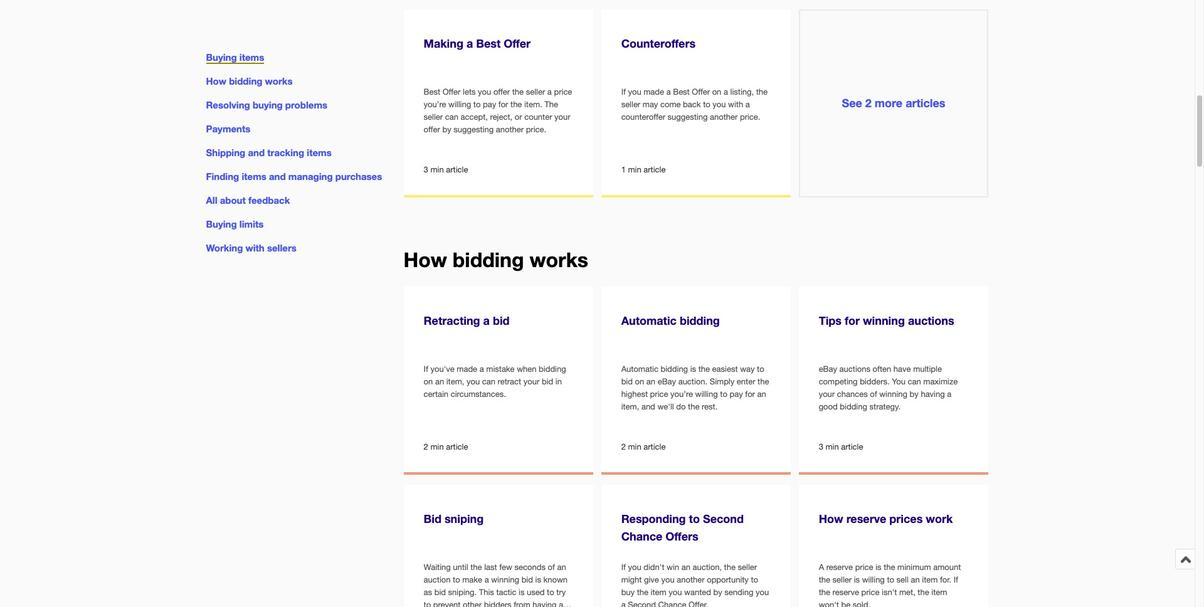 Task type: describe. For each thing, give the bounding box(es) containing it.
second inside the if you didn't win an auction, the seller might give you another opportunity to buy the item you wanted by sending you a second chance offer.
[[628, 601, 656, 607]]

best inside the best offer lets you offer the seller a price you're willing to pay for the item. the seller can accept, reject, or counter your offer by suggesting another price.
[[424, 87, 441, 97]]

0 vertical spatial how bidding works
[[206, 75, 293, 87]]

from
[[514, 601, 531, 607]]

tips for winning auctions
[[819, 314, 955, 328]]

way
[[740, 365, 755, 374]]

highest
[[622, 390, 648, 399]]

see
[[842, 96, 863, 110]]

do
[[677, 402, 686, 412]]

0 horizontal spatial with
[[246, 242, 265, 254]]

for inside automatic bidding is the easiest way to bid on an ebay auction. simply enter the highest price you're willing to pay for an item, and we'll do the rest.
[[746, 390, 755, 399]]

we'll
[[658, 402, 674, 412]]

didn't
[[644, 563, 665, 572]]

make
[[463, 576, 483, 585]]

minimum
[[898, 563, 931, 572]]

is up used
[[536, 576, 541, 585]]

a
[[819, 563, 824, 572]]

1 vertical spatial works
[[530, 248, 589, 272]]

buying items link
[[206, 51, 264, 64]]

of inside waiting until the last few seconds of an auction to make a winning bid is known as bid sniping. this tactic is used to try to prevent other bidders from havin
[[548, 563, 555, 572]]

all about feedback link
[[206, 195, 290, 206]]

as
[[424, 588, 432, 598]]

amount
[[934, 563, 961, 572]]

your inside the best offer lets you offer the seller a price you're willing to pay for the item. the seller can accept, reject, or counter your offer by suggesting another price.
[[555, 113, 571, 122]]

you inside the best offer lets you offer the seller a price you're willing to pay for the item. the seller can accept, reject, or counter your offer by suggesting another price.
[[478, 87, 491, 97]]

if inside a reserve price is the minimum amount the seller is willing to sell an item for. if the reserve price isn't met, the item won't be sold.
[[954, 576, 959, 585]]

good
[[819, 402, 838, 412]]

0 horizontal spatial and
[[248, 147, 265, 158]]

multiple
[[914, 365, 942, 374]]

used
[[527, 588, 545, 598]]

article for retracting a bid
[[446, 443, 468, 452]]

limits
[[240, 219, 264, 230]]

for.
[[940, 576, 952, 585]]

the item.
[[511, 100, 542, 109]]

or
[[515, 113, 522, 122]]

another inside the if you didn't win an auction, the seller might give you another opportunity to buy the item you wanted by sending you a second chance offer.
[[677, 576, 705, 585]]

an inside the if you didn't win an auction, the seller might give you another opportunity to buy the item you wanted by sending you a second chance offer.
[[682, 563, 691, 572]]

made
[[457, 365, 478, 374]]

isn't
[[882, 588, 897, 598]]

the right buy
[[637, 588, 649, 598]]

few
[[500, 563, 513, 572]]

be
[[842, 601, 851, 607]]

feedback
[[248, 195, 290, 206]]

shipping and tracking items
[[206, 147, 332, 158]]

easiest
[[713, 365, 738, 374]]

retracting a bid
[[424, 314, 510, 328]]

bidding inside automatic bidding is the easiest way to bid on an ebay auction. simply enter the highest price you're willing to pay for an item, and we'll do the rest.
[[661, 365, 688, 374]]

give
[[644, 576, 659, 585]]

to down as
[[424, 601, 431, 607]]

how bidding works link
[[206, 75, 293, 87]]

met,
[[900, 588, 916, 598]]

sold.
[[853, 601, 871, 607]]

this
[[479, 588, 494, 598]]

buying for buying items
[[206, 51, 237, 63]]

2 horizontal spatial 2
[[866, 96, 872, 110]]

2 vertical spatial reserve
[[833, 588, 860, 598]]

you down win
[[662, 576, 675, 585]]

shipping
[[206, 147, 245, 158]]

chance inside responding to second chance offers
[[622, 530, 663, 544]]

you right sending
[[756, 588, 769, 598]]

the right 'do'
[[688, 402, 700, 412]]

you've
[[431, 365, 455, 374]]

the down a
[[819, 576, 831, 585]]

prevent
[[433, 601, 461, 607]]

to left "try"
[[547, 588, 554, 598]]

another inside if you made a best offer on a listing, the seller may come back to you with a counteroffer suggesting another price.
[[710, 113, 738, 122]]

0 vertical spatial winning
[[863, 314, 905, 328]]

bidding inside if you've made a mistake when bidding on an item, you can retract your bid in certain circumstances.
[[539, 365, 566, 374]]

item inside the if you didn't win an auction, the seller might give you another opportunity to buy the item you wanted by sending you a second chance offer.
[[651, 588, 667, 598]]

lets
[[463, 87, 476, 97]]

sell
[[897, 576, 909, 585]]

an inside if you've made a mistake when bidding on an item, you can retract your bid in certain circumstances.
[[435, 377, 444, 387]]

might
[[622, 576, 642, 585]]

1 horizontal spatial auctions
[[908, 314, 955, 328]]

seller left the accept,
[[424, 113, 443, 122]]

sending
[[725, 588, 754, 598]]

seconds
[[515, 563, 546, 572]]

you inside if you've made a mistake when bidding on an item, you can retract your bid in certain circumstances.
[[467, 377, 480, 387]]

the up won't
[[819, 588, 831, 598]]

bid
[[424, 512, 442, 526]]

reject,
[[490, 113, 513, 122]]

seller inside a reserve price is the minimum amount the seller is willing to sell an item for. if the reserve price isn't met, the item won't be sold.
[[833, 576, 852, 585]]

your inside if you've made a mistake when bidding on an item, you can retract your bid in certain circumstances.
[[524, 377, 540, 387]]

when
[[517, 365, 537, 374]]

1 min article
[[622, 165, 666, 175]]

you made
[[628, 87, 664, 97]]

seller inside the if you didn't win an auction, the seller might give you another opportunity to buy the item you wanted by sending you a second chance offer.
[[738, 563, 757, 572]]

article for automatic bidding
[[644, 443, 666, 452]]

mistake
[[486, 365, 515, 374]]

a right retracting
[[483, 314, 490, 328]]

reserve for a
[[827, 563, 853, 572]]

the up auction.
[[699, 365, 710, 374]]

a inside the ebay auctions often have multiple competing bidders. you can maximize your chances of winning by having a good bidding strategy.
[[948, 390, 952, 399]]

price inside the best offer lets you offer the seller a price you're willing to pay for the item. the seller can accept, reject, or counter your offer by suggesting another price.
[[554, 87, 572, 97]]

to down "simply"
[[720, 390, 728, 399]]

until
[[453, 563, 468, 572]]

item down for. in the bottom right of the page
[[932, 588, 948, 598]]

1 horizontal spatial offer
[[494, 87, 510, 97]]

to inside responding to second chance offers
[[689, 512, 700, 526]]

price inside automatic bidding is the easiest way to bid on an ebay auction. simply enter the highest price you're willing to pay for an item, and we'll do the rest.
[[650, 390, 669, 399]]

1 horizontal spatial how bidding works
[[404, 248, 589, 272]]

sniping.
[[448, 588, 477, 598]]

may
[[643, 100, 658, 109]]

is up from
[[519, 588, 525, 598]]

known
[[544, 576, 568, 585]]

min for tips for winning auctions
[[826, 443, 839, 452]]

item left for. in the bottom right of the page
[[923, 576, 938, 585]]

bid sniping
[[424, 512, 484, 526]]

is up sold.
[[854, 576, 860, 585]]

seller inside if you made a best offer on a listing, the seller may come back to you with a counteroffer suggesting another price.
[[622, 100, 641, 109]]

article for tips for winning auctions
[[842, 443, 864, 452]]

counteroffers
[[622, 37, 696, 50]]

finding items and managing purchases link
[[206, 171, 382, 182]]

counteroffer
[[622, 113, 666, 122]]

price. inside the best offer lets you offer the seller a price you're willing to pay for the item. the seller can accept, reject, or counter your offer by suggesting another price.
[[526, 125, 547, 135]]

waiting
[[424, 563, 451, 572]]

a down a listing,
[[746, 100, 750, 109]]

buying
[[253, 99, 283, 110]]

min for making a best offer
[[431, 165, 444, 175]]

have
[[894, 365, 911, 374]]

buy
[[622, 588, 635, 598]]

a inside the best offer lets you offer the seller a price you're willing to pay for the item. the seller can accept, reject, or counter your offer by suggesting another price.
[[548, 87, 552, 97]]

winning for sniping
[[491, 576, 520, 585]]

chance inside the if you didn't win an auction, the seller might give you another opportunity to buy the item you wanted by sending you a second chance offer.
[[659, 601, 687, 607]]

how reserve prices work
[[819, 512, 953, 526]]

min for counteroffers
[[628, 165, 642, 175]]

1 vertical spatial and
[[269, 171, 286, 182]]

automatic for automatic bidding
[[622, 314, 677, 328]]

if you didn't win an auction, the seller might give you another opportunity to buy the item you wanted by sending you a second chance offer.
[[622, 563, 769, 607]]

best offer lets you offer the seller a price you're willing to pay for the item. the seller can accept, reject, or counter your offer by suggesting another price.
[[424, 87, 572, 135]]

1 horizontal spatial best
[[476, 37, 501, 50]]

bid up mistake
[[493, 314, 510, 328]]

won't
[[819, 601, 839, 607]]

tracking
[[267, 147, 304, 158]]

resolving buying problems
[[206, 99, 328, 110]]

all about feedback
[[206, 195, 290, 206]]

min for retracting a bid
[[431, 443, 444, 452]]

strategy.
[[870, 402, 901, 412]]

a inside waiting until the last few seconds of an auction to make a winning bid is known as bid sniping. this tactic is used to try to prevent other bidders from havin
[[485, 576, 489, 585]]

bid inside automatic bidding is the easiest way to bid on an ebay auction. simply enter the highest price you're willing to pay for an item, and we'll do the rest.
[[622, 377, 633, 387]]

prices
[[890, 512, 923, 526]]

the inside if you made a best offer on a listing, the seller may come back to you with a counteroffer suggesting another price.
[[756, 87, 768, 97]]

a up come
[[667, 87, 671, 97]]

bid inside if you've made a mistake when bidding on an item, you can retract your bid in certain circumstances.
[[542, 377, 554, 387]]

win
[[667, 563, 680, 572]]

making
[[424, 37, 464, 50]]

you inside if you made a best offer on a listing, the seller may come back to you with a counteroffer suggesting another price.
[[713, 100, 726, 109]]

to inside if you made a best offer on a listing, the seller may come back to you with a counteroffer suggesting another price.
[[703, 100, 711, 109]]

seller up the item. on the top of page
[[526, 87, 545, 97]]

for inside the best offer lets you offer the seller a price you're willing to pay for the item. the seller can accept, reject, or counter your offer by suggesting another price.
[[499, 100, 508, 109]]

article for making a best offer
[[446, 165, 468, 175]]

often
[[873, 365, 892, 374]]

0 horizontal spatial offer
[[424, 125, 440, 135]]

retracting
[[424, 314, 480, 328]]

shipping and tracking items link
[[206, 147, 332, 158]]

if for responding to second chance offers
[[622, 563, 626, 572]]

to inside the if you didn't win an auction, the seller might give you another opportunity to buy the item you wanted by sending you a second chance offer.
[[751, 576, 759, 585]]

responding to second chance offers
[[622, 512, 744, 544]]

of inside the ebay auctions often have multiple competing bidders. you can maximize your chances of winning by having a good bidding strategy.
[[870, 390, 878, 399]]

1 vertical spatial items
[[307, 147, 332, 158]]

the up opportunity
[[724, 563, 736, 572]]

the right enter
[[758, 377, 769, 387]]



Task type: vqa. For each thing, say whether or not it's contained in the screenshot.
other
yes



Task type: locate. For each thing, give the bounding box(es) containing it.
0 vertical spatial 3
[[424, 165, 428, 175]]

1 horizontal spatial offer
[[504, 37, 531, 50]]

offer inside the best offer lets you offer the seller a price you're willing to pay for the item. the seller can accept, reject, or counter your offer by suggesting another price.
[[443, 87, 461, 97]]

0 vertical spatial ebay
[[819, 365, 838, 374]]

price. down a listing,
[[740, 113, 761, 122]]

winning up often
[[863, 314, 905, 328]]

you're inside automatic bidding is the easiest way to bid on an ebay auction. simply enter the highest price you're willing to pay for an item, and we'll do the rest.
[[671, 390, 693, 399]]

pay
[[483, 100, 496, 109], [730, 390, 743, 399]]

3 min article down good
[[819, 443, 864, 452]]

1 horizontal spatial 2 min article
[[622, 443, 666, 452]]

0 horizontal spatial your
[[524, 377, 540, 387]]

2 right see
[[866, 96, 872, 110]]

willing up rest.
[[696, 390, 718, 399]]

1 vertical spatial 3
[[819, 443, 824, 452]]

second up "auction,"
[[703, 512, 744, 526]]

2 vertical spatial by
[[714, 588, 723, 598]]

0 vertical spatial by
[[443, 125, 452, 135]]

1 vertical spatial chance
[[659, 601, 687, 607]]

1 horizontal spatial price.
[[740, 113, 761, 122]]

2 min article for retracting a bid
[[424, 443, 468, 452]]

willing up isn't
[[863, 576, 885, 585]]

items up all about feedback
[[242, 171, 267, 182]]

managing
[[289, 171, 333, 182]]

by inside the best offer lets you offer the seller a price you're willing to pay for the item. the seller can accept, reject, or counter your offer by suggesting another price.
[[443, 125, 452, 135]]

for up reject,
[[499, 100, 508, 109]]

accept,
[[461, 113, 488, 122]]

1 vertical spatial willing
[[696, 390, 718, 399]]

1 horizontal spatial on
[[635, 377, 645, 387]]

2 min article for automatic bidding
[[622, 443, 666, 452]]

0 horizontal spatial 3
[[424, 165, 428, 175]]

winning inside waiting until the last few seconds of an auction to make a winning bid is known as bid sniping. this tactic is used to try to prevent other bidders from havin
[[491, 576, 520, 585]]

to up 'offers'
[[689, 512, 700, 526]]

second inside responding to second chance offers
[[703, 512, 744, 526]]

3 for making a best offer
[[424, 165, 428, 175]]

0 vertical spatial with
[[729, 100, 744, 109]]

offer up back
[[692, 87, 710, 97]]

offer
[[494, 87, 510, 97], [424, 125, 440, 135]]

an inside a reserve price is the minimum amount the seller is willing to sell an item for. if the reserve price isn't met, the item won't be sold.
[[911, 576, 920, 585]]

ebay up we'll
[[658, 377, 676, 387]]

2 automatic from the top
[[622, 365, 659, 374]]

and inside automatic bidding is the easiest way to bid on an ebay auction. simply enter the highest price you're willing to pay for an item, and we'll do the rest.
[[642, 402, 656, 412]]

ebay auctions often have multiple competing bidders. you can maximize your chances of winning by having a good bidding strategy.
[[819, 365, 958, 412]]

0 vertical spatial how
[[206, 75, 227, 87]]

best right making
[[476, 37, 501, 50]]

you're
[[424, 100, 446, 109], [671, 390, 693, 399]]

all
[[206, 195, 217, 206]]

to inside a reserve price is the minimum amount the seller is willing to sell an item for. if the reserve price isn't met, the item won't be sold.
[[887, 576, 895, 585]]

1 vertical spatial your
[[524, 377, 540, 387]]

1 horizontal spatial of
[[870, 390, 878, 399]]

article for counteroffers
[[644, 165, 666, 175]]

suggesting down the accept,
[[454, 125, 494, 135]]

a inside if you've made a mistake when bidding on an item, you can retract your bid in certain circumstances.
[[480, 365, 484, 374]]

on inside automatic bidding is the easiest way to bid on an ebay auction. simply enter the highest price you're willing to pay for an item, and we'll do the rest.
[[635, 377, 645, 387]]

if inside if you made a best offer on a listing, the seller may come back to you with a counteroffer suggesting another price.
[[622, 87, 626, 97]]

for
[[499, 100, 508, 109], [845, 314, 860, 328], [746, 390, 755, 399]]

item, down highest on the bottom of the page
[[622, 402, 640, 412]]

1 horizontal spatial how
[[404, 248, 447, 272]]

2 min article down certain
[[424, 443, 468, 452]]

0 horizontal spatial best
[[424, 87, 441, 97]]

buying up working
[[206, 219, 237, 230]]

0 horizontal spatial how
[[206, 75, 227, 87]]

1 horizontal spatial pay
[[730, 390, 743, 399]]

sniping
[[445, 512, 484, 526]]

bidding inside the ebay auctions often have multiple competing bidders. you can maximize your chances of winning by having a good bidding strategy.
[[840, 402, 868, 412]]

0 horizontal spatial how bidding works
[[206, 75, 293, 87]]

1 vertical spatial 3 min article
[[819, 443, 864, 452]]

0 vertical spatial offer
[[494, 87, 510, 97]]

responding
[[622, 512, 686, 526]]

is inside automatic bidding is the easiest way to bid on an ebay auction. simply enter the highest price you're willing to pay for an item, and we'll do the rest.
[[691, 365, 697, 374]]

1 vertical spatial offer
[[424, 125, 440, 135]]

1 horizontal spatial willing
[[696, 390, 718, 399]]

price
[[554, 87, 572, 97], [650, 390, 669, 399], [856, 563, 874, 572], [862, 588, 880, 598]]

0 horizontal spatial auctions
[[840, 365, 871, 374]]

0 horizontal spatial on
[[424, 377, 433, 387]]

0 horizontal spatial item,
[[447, 377, 465, 387]]

simply
[[710, 377, 735, 387]]

how bidding works
[[206, 75, 293, 87], [404, 248, 589, 272]]

0 vertical spatial another
[[710, 113, 738, 122]]

automatic inside automatic bidding is the easiest way to bid on an ebay auction. simply enter the highest price you're willing to pay for an item, and we'll do the rest.
[[622, 365, 659, 374]]

0 vertical spatial of
[[870, 390, 878, 399]]

winning up strategy.
[[880, 390, 908, 399]]

chance left offer.
[[659, 601, 687, 607]]

finding
[[206, 171, 239, 182]]

suggesting
[[668, 113, 708, 122], [454, 125, 494, 135]]

item down "give"
[[651, 588, 667, 598]]

2 for automatic bidding
[[622, 443, 626, 452]]

1 vertical spatial how
[[404, 248, 447, 272]]

seller up opportunity
[[738, 563, 757, 572]]

1 vertical spatial for
[[845, 314, 860, 328]]

a up 'this'
[[485, 576, 489, 585]]

1 vertical spatial you're
[[671, 390, 693, 399]]

1 vertical spatial ebay
[[658, 377, 676, 387]]

wanted
[[685, 588, 711, 598]]

bid down seconds
[[522, 576, 533, 585]]

certain
[[424, 390, 449, 399]]

pay inside automatic bidding is the easiest way to bid on an ebay auction. simply enter the highest price you're willing to pay for an item, and we'll do the rest.
[[730, 390, 743, 399]]

auction.
[[679, 377, 708, 387]]

see 2 more articles
[[842, 96, 946, 110]]

another up wanted
[[677, 576, 705, 585]]

another
[[710, 113, 738, 122], [496, 125, 524, 135], [677, 576, 705, 585]]

offer up the item. on the top of page
[[504, 37, 531, 50]]

ebay inside the ebay auctions often have multiple competing bidders. you can maximize your chances of winning by having a good bidding strategy.
[[819, 365, 838, 374]]

works
[[265, 75, 293, 87], [530, 248, 589, 272]]

maximize
[[924, 377, 958, 387]]

buying items
[[206, 51, 264, 63]]

and left tracking in the left top of the page
[[248, 147, 265, 158]]

bid left in
[[542, 377, 554, 387]]

is up auction.
[[691, 365, 697, 374]]

0 vertical spatial for
[[499, 100, 508, 109]]

on up certain
[[424, 377, 433, 387]]

0 horizontal spatial second
[[628, 601, 656, 607]]

your down "the"
[[555, 113, 571, 122]]

0 vertical spatial chance
[[622, 530, 663, 544]]

items for buying items
[[240, 51, 264, 63]]

if up might
[[622, 563, 626, 572]]

last
[[484, 563, 497, 572]]

1 vertical spatial of
[[548, 563, 555, 572]]

can down have
[[908, 377, 922, 387]]

of
[[870, 390, 878, 399], [548, 563, 555, 572]]

buying limits link
[[206, 219, 264, 230]]

article right 1
[[644, 165, 666, 175]]

items up how bidding works link
[[240, 51, 264, 63]]

ebay inside automatic bidding is the easiest way to bid on an ebay auction. simply enter the highest price you're willing to pay for an item, and we'll do the rest.
[[658, 377, 676, 387]]

willing for making
[[449, 100, 471, 109]]

can inside the ebay auctions often have multiple competing bidders. you can maximize your chances of winning by having a good bidding strategy.
[[908, 377, 922, 387]]

2 horizontal spatial on
[[713, 87, 722, 97]]

1 vertical spatial how bidding works
[[404, 248, 589, 272]]

3 min article for making
[[424, 165, 468, 175]]

article down we'll
[[644, 443, 666, 452]]

1 horizontal spatial your
[[555, 113, 571, 122]]

if for retracting a bid
[[424, 365, 428, 374]]

a listing,
[[724, 87, 754, 97]]

0 vertical spatial pay
[[483, 100, 496, 109]]

2 horizontal spatial best
[[673, 87, 690, 97]]

to inside the best offer lets you offer the seller a price you're willing to pay for the item. the seller can accept, reject, or counter your offer by suggesting another price.
[[474, 100, 481, 109]]

buying for buying limits
[[206, 219, 237, 230]]

auctions up the competing
[[840, 365, 871, 374]]

1
[[622, 165, 626, 175]]

0 horizontal spatial 2
[[424, 443, 428, 452]]

making a best offer
[[424, 37, 531, 50]]

if left the you made
[[622, 87, 626, 97]]

to right way
[[757, 365, 765, 374]]

to down until
[[453, 576, 460, 585]]

waiting until the last few seconds of an auction to make a winning bid is known as bid sniping. this tactic is used to try to prevent other bidders from havin
[[424, 563, 568, 607]]

0 vertical spatial automatic
[[622, 314, 677, 328]]

in
[[556, 377, 562, 387]]

1 vertical spatial pay
[[730, 390, 743, 399]]

reserve left prices
[[847, 512, 887, 526]]

on inside if you've made a mistake when bidding on an item, you can retract your bid in certain circumstances.
[[424, 377, 433, 387]]

item, inside if you've made a mistake when bidding on an item, you can retract your bid in certain circumstances.
[[447, 377, 465, 387]]

article down certain
[[446, 443, 468, 452]]

a down buy
[[622, 601, 626, 607]]

1 vertical spatial winning
[[880, 390, 908, 399]]

article down the chances
[[842, 443, 864, 452]]

on left a listing,
[[713, 87, 722, 97]]

min
[[431, 165, 444, 175], [628, 165, 642, 175], [431, 443, 444, 452], [628, 443, 642, 452], [826, 443, 839, 452]]

if inside if you've made a mistake when bidding on an item, you can retract your bid in certain circumstances.
[[424, 365, 428, 374]]

with down a listing,
[[729, 100, 744, 109]]

to up the accept,
[[474, 100, 481, 109]]

item,
[[447, 377, 465, 387], [622, 402, 640, 412]]

2 for retracting a bid
[[424, 443, 428, 452]]

competing
[[819, 377, 858, 387]]

buying
[[206, 51, 237, 63], [206, 219, 237, 230]]

3 min article for tips
[[819, 443, 864, 452]]

if inside the if you didn't win an auction, the seller might give you another opportunity to buy the item you wanted by sending you a second chance offer.
[[622, 563, 626, 572]]

1 horizontal spatial item,
[[622, 402, 640, 412]]

automatic for automatic bidding is the easiest way to bid on an ebay auction. simply enter the highest price you're willing to pay for an item, and we'll do the rest.
[[622, 365, 659, 374]]

second down buy
[[628, 601, 656, 607]]

problems
[[285, 99, 328, 110]]

offer left lets
[[443, 87, 461, 97]]

another down a listing,
[[710, 113, 738, 122]]

on inside if you made a best offer on a listing, the seller may come back to you with a counteroffer suggesting another price.
[[713, 87, 722, 97]]

your down when
[[524, 377, 540, 387]]

2
[[866, 96, 872, 110], [424, 443, 428, 452], [622, 443, 626, 452]]

pay inside the best offer lets you offer the seller a price you're willing to pay for the item. the seller can accept, reject, or counter your offer by suggesting another price.
[[483, 100, 496, 109]]

2 horizontal spatial offer
[[692, 87, 710, 97]]

by inside the ebay auctions often have multiple competing bidders. you can maximize your chances of winning by having a good bidding strategy.
[[910, 390, 919, 399]]

come
[[661, 100, 681, 109]]

the right a listing,
[[756, 87, 768, 97]]

0 vertical spatial auctions
[[908, 314, 955, 328]]

0 horizontal spatial ebay
[[658, 377, 676, 387]]

with down limits
[[246, 242, 265, 254]]

2 horizontal spatial and
[[642, 402, 656, 412]]

enter
[[737, 377, 756, 387]]

0 vertical spatial 3 min article
[[424, 165, 468, 175]]

items up managing
[[307, 147, 332, 158]]

the inside waiting until the last few seconds of an auction to make a winning bid is known as bid sniping. this tactic is used to try to prevent other bidders from havin
[[471, 563, 482, 572]]

2 vertical spatial winning
[[491, 576, 520, 585]]

1 vertical spatial second
[[628, 601, 656, 607]]

price.
[[740, 113, 761, 122], [526, 125, 547, 135]]

by inside the if you didn't win an auction, the seller might give you another opportunity to buy the item you wanted by sending you a second chance offer.
[[714, 588, 723, 598]]

of down bidders. you
[[870, 390, 878, 399]]

best up back
[[673, 87, 690, 97]]

can up circumstances.
[[482, 377, 496, 387]]

you're inside the best offer lets you offer the seller a price you're willing to pay for the item. the seller can accept, reject, or counter your offer by suggesting another price.
[[424, 100, 446, 109]]

is left "minimum"
[[876, 563, 882, 572]]

2 vertical spatial items
[[242, 171, 267, 182]]

1 horizontal spatial second
[[703, 512, 744, 526]]

back
[[683, 100, 701, 109]]

1 horizontal spatial by
[[714, 588, 723, 598]]

2 2 min article from the left
[[622, 443, 666, 452]]

willing
[[449, 100, 471, 109], [696, 390, 718, 399], [863, 576, 885, 585]]

2 horizontal spatial by
[[910, 390, 919, 399]]

item, down made
[[447, 377, 465, 387]]

1 horizontal spatial and
[[269, 171, 286, 182]]

items for finding items and managing purchases
[[242, 171, 267, 182]]

1 vertical spatial automatic
[[622, 365, 659, 374]]

1 vertical spatial price.
[[526, 125, 547, 135]]

3 for tips for winning auctions
[[819, 443, 824, 452]]

working
[[206, 242, 243, 254]]

0 vertical spatial item,
[[447, 377, 465, 387]]

1 vertical spatial reserve
[[827, 563, 853, 572]]

0 horizontal spatial price.
[[526, 125, 547, 135]]

0 horizontal spatial willing
[[449, 100, 471, 109]]

1 horizontal spatial ebay
[[819, 365, 838, 374]]

you left wanted
[[669, 588, 682, 598]]

circumstances.
[[451, 390, 506, 399]]

1 horizontal spatial another
[[677, 576, 705, 585]]

1 horizontal spatial you're
[[671, 390, 693, 399]]

1 vertical spatial suggesting
[[454, 125, 494, 135]]

bidders. you
[[860, 377, 906, 387]]

seller up counteroffer
[[622, 100, 641, 109]]

3
[[424, 165, 428, 175], [819, 443, 824, 452]]

can inside if you've made a mistake when bidding on an item, you can retract your bid in certain circumstances.
[[482, 377, 496, 387]]

and
[[248, 147, 265, 158], [269, 171, 286, 182], [642, 402, 656, 412]]

a down maximize
[[948, 390, 952, 399]]

purchases
[[336, 171, 382, 182]]

winning for for
[[880, 390, 908, 399]]

an
[[435, 377, 444, 387], [647, 377, 656, 387], [758, 390, 767, 399], [557, 563, 566, 572], [682, 563, 691, 572], [911, 576, 920, 585]]

pay down enter
[[730, 390, 743, 399]]

another inside the best offer lets you offer the seller a price you're willing to pay for the item. the seller can accept, reject, or counter your offer by suggesting another price.
[[496, 125, 524, 135]]

article down the accept,
[[446, 165, 468, 175]]

the up make
[[471, 563, 482, 572]]

0 vertical spatial reserve
[[847, 512, 887, 526]]

if for counteroffers
[[622, 87, 626, 97]]

2 horizontal spatial how
[[819, 512, 844, 526]]

and up feedback
[[269, 171, 286, 182]]

offer.
[[689, 601, 708, 607]]

reserve
[[847, 512, 887, 526], [827, 563, 853, 572], [833, 588, 860, 598]]

if right for. in the bottom right of the page
[[954, 576, 959, 585]]

2 vertical spatial your
[[819, 390, 835, 399]]

suggesting inside if you made a best offer on a listing, the seller may come back to you with a counteroffer suggesting another price.
[[668, 113, 708, 122]]

1 horizontal spatial works
[[530, 248, 589, 272]]

your inside the ebay auctions often have multiple competing bidders. you can maximize your chances of winning by having a good bidding strategy.
[[819, 390, 835, 399]]

and left we'll
[[642, 402, 656, 412]]

best inside if you made a best offer on a listing, the seller may come back to you with a counteroffer suggesting another price.
[[673, 87, 690, 97]]

the left "minimum"
[[884, 563, 896, 572]]

2 horizontal spatial for
[[845, 314, 860, 328]]

suggesting inside the best offer lets you offer the seller a price you're willing to pay for the item. the seller can accept, reject, or counter your offer by suggesting another price.
[[454, 125, 494, 135]]

offer inside if you made a best offer on a listing, the seller may come back to you with a counteroffer suggesting another price.
[[692, 87, 710, 97]]

1 vertical spatial buying
[[206, 219, 237, 230]]

tactic
[[497, 588, 517, 598]]

a right making
[[467, 37, 473, 50]]

the
[[545, 100, 558, 109]]

reserve for how
[[847, 512, 887, 526]]

if
[[622, 87, 626, 97], [424, 365, 428, 374], [622, 563, 626, 572], [954, 576, 959, 585]]

willing inside a reserve price is the minimum amount the seller is willing to sell an item for. if the reserve price isn't met, the item won't be sold.
[[863, 576, 885, 585]]

1 vertical spatial another
[[496, 125, 524, 135]]

0 vertical spatial works
[[265, 75, 293, 87]]

1 vertical spatial with
[[246, 242, 265, 254]]

winning inside the ebay auctions often have multiple competing bidders. you can maximize your chances of winning by having a good bidding strategy.
[[880, 390, 908, 399]]

your up good
[[819, 390, 835, 399]]

auctions inside the ebay auctions often have multiple competing bidders. you can maximize your chances of winning by having a good bidding strategy.
[[840, 365, 871, 374]]

2 vertical spatial how
[[819, 512, 844, 526]]

the right met,
[[918, 588, 930, 598]]

willing inside the best offer lets you offer the seller a price you're willing to pay for the item. the seller can accept, reject, or counter your offer by suggesting another price.
[[449, 100, 471, 109]]

reserve right a
[[827, 563, 853, 572]]

2 down certain
[[424, 443, 428, 452]]

0 horizontal spatial works
[[265, 75, 293, 87]]

2 horizontal spatial can
[[908, 377, 922, 387]]

resolving
[[206, 99, 250, 110]]

tips
[[819, 314, 842, 328]]

1 horizontal spatial 3 min article
[[819, 443, 864, 452]]

automatic bidding is the easiest way to bid on an ebay auction. simply enter the highest price you're willing to pay for an item, and we'll do the rest.
[[622, 365, 769, 412]]

winning down few
[[491, 576, 520, 585]]

1 vertical spatial auctions
[[840, 365, 871, 374]]

automatic bidding
[[622, 314, 720, 328]]

bidders
[[484, 601, 512, 607]]

price. down counter
[[526, 125, 547, 135]]

2 buying from the top
[[206, 219, 237, 230]]

1 buying from the top
[[206, 51, 237, 63]]

suggesting down back
[[668, 113, 708, 122]]

auction
[[424, 576, 451, 585]]

a inside the if you didn't win an auction, the seller might give you another opportunity to buy the item you wanted by sending you a second chance offer.
[[622, 601, 626, 607]]

how
[[206, 75, 227, 87], [404, 248, 447, 272], [819, 512, 844, 526]]

1 horizontal spatial 3
[[819, 443, 824, 452]]

1 automatic from the top
[[622, 314, 677, 328]]

the inside the best offer lets you offer the seller a price you're willing to pay for the item. the seller can accept, reject, or counter your offer by suggesting another price.
[[512, 87, 524, 97]]

finding items and managing purchases
[[206, 171, 382, 182]]

ebay up the competing
[[819, 365, 838, 374]]

willing for how
[[863, 576, 885, 585]]

can
[[445, 113, 459, 122], [482, 377, 496, 387], [908, 377, 922, 387]]

working with sellers link
[[206, 242, 297, 254]]

you up might
[[628, 563, 642, 572]]

seller up be
[[833, 576, 852, 585]]

0 horizontal spatial can
[[445, 113, 459, 122]]

item
[[923, 576, 938, 585], [651, 588, 667, 598], [932, 588, 948, 598]]

0 horizontal spatial 3 min article
[[424, 165, 468, 175]]

2 horizontal spatial willing
[[863, 576, 885, 585]]

the up the item. on the top of page
[[512, 87, 524, 97]]

0 horizontal spatial suggesting
[[454, 125, 494, 135]]

you up circumstances.
[[467, 377, 480, 387]]

1 horizontal spatial suggesting
[[668, 113, 708, 122]]

second
[[703, 512, 744, 526], [628, 601, 656, 607]]

1 2 min article from the left
[[424, 443, 468, 452]]

to right back
[[703, 100, 711, 109]]

price. inside if you made a best offer on a listing, the seller may come back to you with a counteroffer suggesting another price.
[[740, 113, 761, 122]]

bid
[[493, 314, 510, 328], [542, 377, 554, 387], [622, 377, 633, 387], [522, 576, 533, 585], [435, 588, 446, 598]]

bid right as
[[435, 588, 446, 598]]

min for automatic bidding
[[628, 443, 642, 452]]

0 vertical spatial items
[[240, 51, 264, 63]]

1 vertical spatial item,
[[622, 402, 640, 412]]

2 min article
[[424, 443, 468, 452], [622, 443, 666, 452]]

auction,
[[693, 563, 722, 572]]

item, inside automatic bidding is the easiest way to bid on an ebay auction. simply enter the highest price you're willing to pay for an item, and we'll do the rest.
[[622, 402, 640, 412]]

sellers
[[267, 242, 297, 254]]

bid up highest on the bottom of the page
[[622, 377, 633, 387]]

willing down lets
[[449, 100, 471, 109]]

3 min article down the accept,
[[424, 165, 468, 175]]

an inside waiting until the last few seconds of an auction to make a winning bid is known as bid sniping. this tactic is used to try to prevent other bidders from havin
[[557, 563, 566, 572]]

can inside the best offer lets you offer the seller a price you're willing to pay for the item. the seller can accept, reject, or counter your offer by suggesting another price.
[[445, 113, 459, 122]]

willing inside automatic bidding is the easiest way to bid on an ebay auction. simply enter the highest price you're willing to pay for an item, and we'll do the rest.
[[696, 390, 718, 399]]

with inside if you made a best offer on a listing, the seller may come back to you with a counteroffer suggesting another price.
[[729, 100, 744, 109]]



